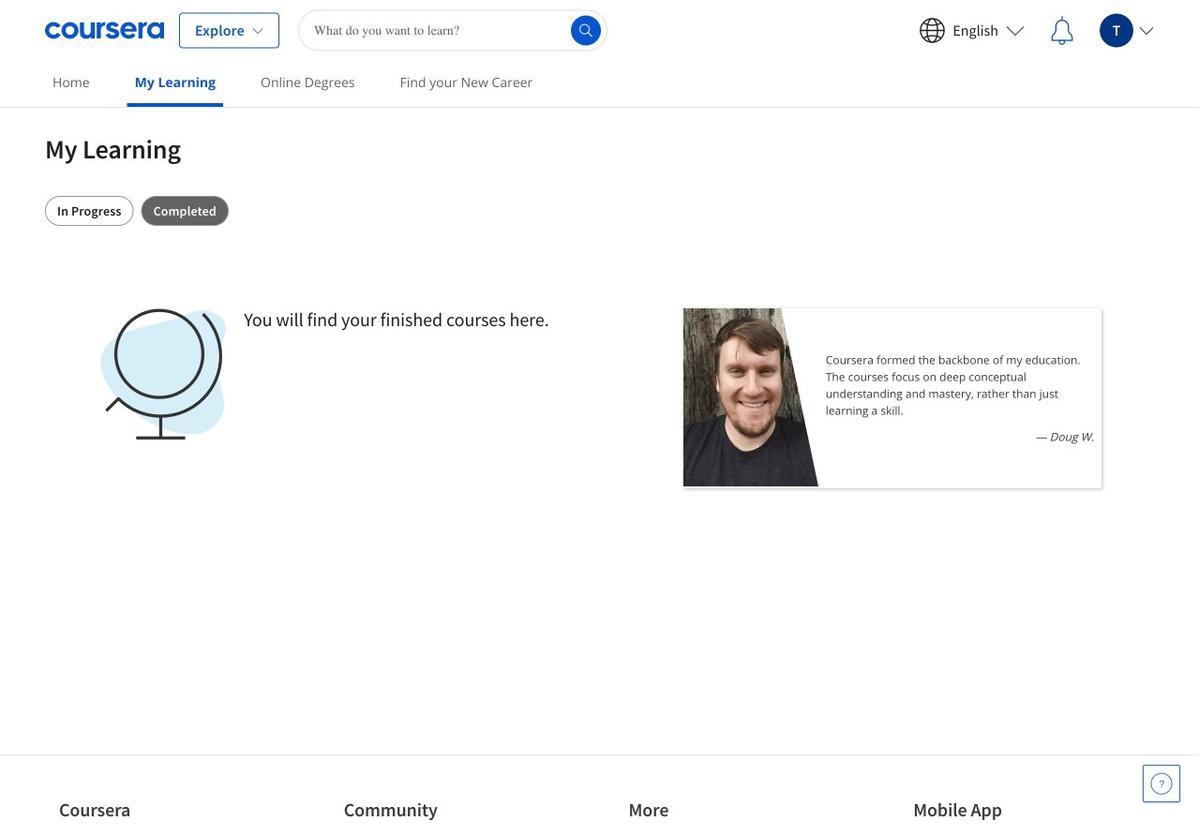 Task type: locate. For each thing, give the bounding box(es) containing it.
What do you want to learn? text field
[[298, 10, 608, 51]]

tab list
[[45, 196, 1154, 226]]

None search field
[[298, 10, 608, 51]]

help center image
[[1151, 773, 1173, 795]]



Task type: vqa. For each thing, say whether or not it's contained in the screenshot.
tab list
yes



Task type: describe. For each thing, give the bounding box(es) containing it.
coursera image
[[45, 15, 164, 45]]



